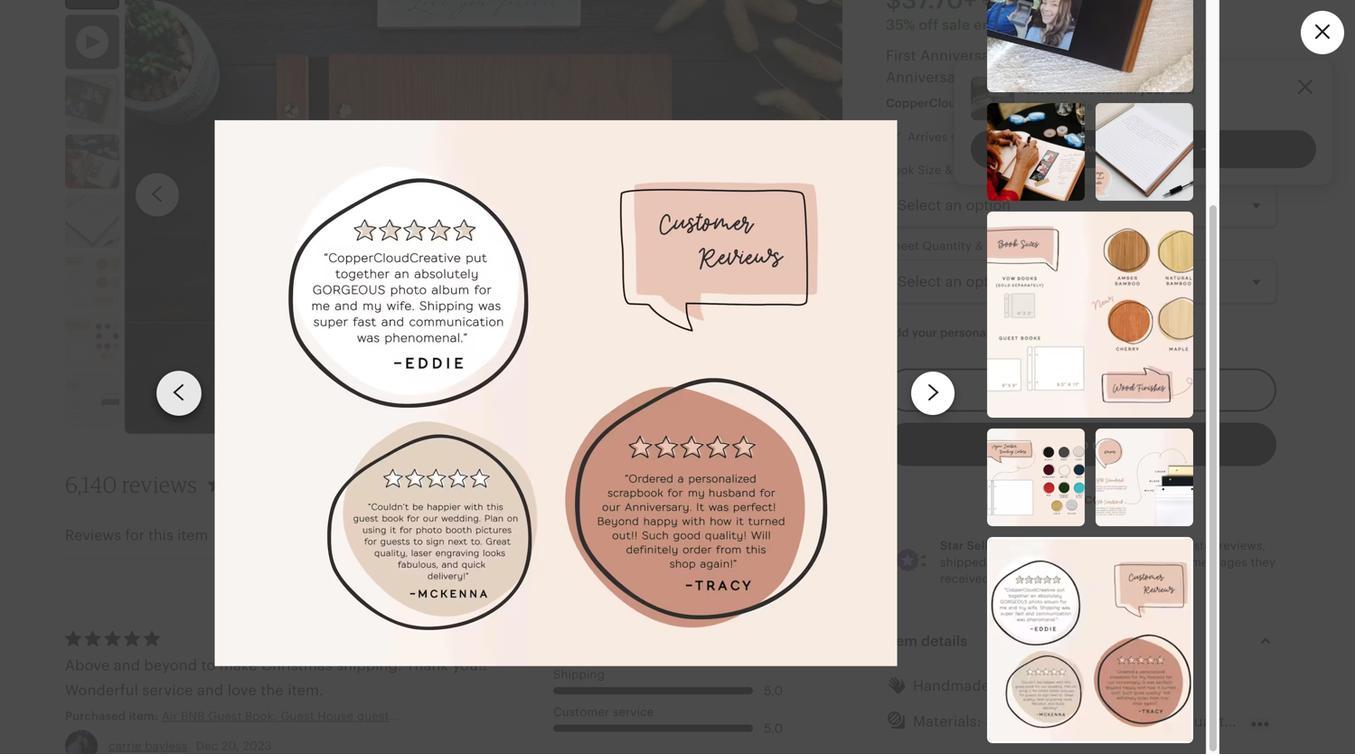 Task type: vqa. For each thing, say whether or not it's contained in the screenshot.
The Toys.
no



Task type: describe. For each thing, give the bounding box(es) containing it.
paper inside first anniversary scrapbook gift |  paper 1st anniversary gift | one year down forever to go
[[1127, 48, 1167, 64]]

20,
[[222, 740, 240, 753]]

view cart & check out link
[[971, 130, 1317, 168]]

sheet
[[886, 239, 920, 253]]

2023
[[243, 740, 272, 753]]

consistently
[[1067, 539, 1137, 553]]

6,140 reviews
[[65, 471, 197, 498]]

scrapbook
[[1008, 48, 1085, 64]]

first
[[886, 48, 917, 64]]

item details
[[886, 633, 968, 650]]

purchased
[[65, 710, 126, 723]]

item.
[[288, 682, 324, 699]]

by
[[1021, 130, 1035, 144]]

earned
[[1140, 539, 1180, 553]]

down
[[1080, 69, 1120, 86]]

0 horizontal spatial and
[[114, 658, 140, 674]]

materials: sustainable wood, archival quality paper, laser engr
[[914, 714, 1356, 730]]

1 horizontal spatial |
[[1119, 48, 1123, 64]]

size
[[918, 163, 942, 177]]

1st
[[1171, 48, 1190, 64]]

forever
[[1124, 69, 1177, 86]]

dec 20, 2023
[[193, 740, 272, 753]]

view cart & check out
[[1071, 142, 1193, 155]]

christmas
[[261, 658, 333, 674]]

this
[[1074, 83, 1095, 97]]

engr
[[1327, 714, 1356, 730]]

24
[[1088, 17, 1106, 33]]

item
[[886, 633, 918, 650]]

item:
[[129, 710, 158, 723]]

star_seller image
[[1016, 96, 1033, 112]]

35%
[[886, 17, 916, 33]]

sheet quantity & paper type
[[886, 239, 1054, 253]]

sustainable
[[986, 714, 1068, 730]]

0 horizontal spatial books are bound using vegan leather binding available in black, grey, ivory, burgundy, white, navy, red, forest green, light blue, gold, or silver. image
[[65, 314, 119, 368]]

love
[[228, 682, 257, 699]]

seller
[[1033, 539, 1064, 553]]

arrives
[[908, 130, 948, 144]]

cart!
[[1169, 83, 1196, 97]]

1 horizontal spatial guest books include one of 2 paper types. all paper is archival quality and will not yellow or fade over time. standard 28lb paper is white, or 65lb cardstock is available in white, black, or cream colors. image
[[1096, 429, 1194, 526]]

wood
[[957, 163, 990, 177]]

sale inside save on this item in your cart! 55% off sale ends in 23 hours
[[1072, 100, 1094, 113]]

archival
[[1121, 714, 1179, 730]]

0 horizontal spatial first anniversary scrapbook gift paper 1st anniversary gift image 8 image
[[146, 120, 966, 667]]

0 horizontal spatial ends
[[974, 17, 1008, 33]]

30
[[1064, 130, 1080, 144]]

55%
[[1026, 100, 1049, 113]]

1 vertical spatial dec
[[196, 740, 218, 753]]

and inside 'this seller consistently earned 5-star reviews, shipped on time, and replied quickly to any messages they received.'
[[1040, 556, 1062, 569]]

1 horizontal spatial first anniversary scrapbook gift paper 1st anniversary gift image 5 image
[[988, 212, 1194, 418]]

make
[[220, 658, 257, 674]]

0 horizontal spatial first anniversary scrapbook gift paper 1st anniversary gift image 3 image
[[65, 134, 119, 189]]

6,140 button
[[275, 525, 477, 547]]

today
[[1152, 130, 1184, 144]]

paper,
[[1237, 714, 1281, 730]]

view
[[1071, 142, 1098, 155]]

1 horizontal spatial first anniversary scrapbook gift paper 1st anniversary gift image 4 image
[[1096, 103, 1194, 201]]

received.
[[941, 572, 994, 586]]

book
[[886, 163, 915, 177]]

one
[[1012, 69, 1042, 86]]

above
[[65, 658, 110, 674]]

the
[[261, 682, 284, 699]]

december
[[1012, 17, 1085, 33]]

time,
[[1008, 556, 1037, 569]]

1 horizontal spatial first anniversary scrapbook gift paper 1st anniversary gift image 8 image
[[990, 539, 1192, 742]]

35% off sale ends december 24
[[886, 17, 1106, 33]]

0 vertical spatial dec
[[1038, 130, 1061, 144]]

cart
[[1101, 142, 1124, 155]]

shipping.
[[337, 658, 402, 674]]

if
[[1083, 130, 1090, 144]]

shipped
[[941, 556, 987, 569]]

1 vertical spatial anniversary
[[886, 69, 970, 86]]

1 vertical spatial paper
[[987, 239, 1020, 253]]

any
[[1168, 556, 1188, 569]]

ends inside save on this item in your cart! 55% off sale ends in 23 hours
[[1097, 100, 1125, 113]]

arrives soon! get it by dec 30 if you order today
[[908, 130, 1184, 144]]

on inside 'this seller consistently earned 5-star reviews, shipped on time, and replied quickly to any messages they received.'
[[990, 556, 1005, 569]]

save
[[1026, 83, 1053, 97]]

quantity
[[923, 239, 972, 253]]

wood,
[[1072, 714, 1117, 730]]



Task type: locate. For each thing, give the bounding box(es) containing it.
customer service
[[554, 706, 654, 719]]

off right 35%
[[919, 17, 939, 33]]

type right wood
[[993, 163, 1020, 177]]

1 horizontal spatial dec
[[1038, 130, 1061, 144]]

1 vertical spatial in
[[1128, 100, 1139, 113]]

1 vertical spatial 5.0
[[764, 721, 783, 736]]

in left 23
[[1128, 100, 1139, 113]]

service inside above and beyond to make christmas shipping. thank you!! wonderful service and love the item.
[[142, 682, 193, 699]]

off
[[919, 17, 939, 33], [1052, 100, 1068, 113]]

2 vertical spatial &
[[976, 239, 984, 253]]

and down the "seller"
[[1040, 556, 1062, 569]]

1 horizontal spatial &
[[976, 239, 984, 253]]

service down beyond
[[142, 682, 193, 699]]

they
[[1251, 556, 1276, 569]]

laser
[[1285, 714, 1323, 730]]

to inside first anniversary scrapbook gift |  paper 1st anniversary gift | one year down forever to go
[[1181, 69, 1196, 86]]

star
[[1195, 539, 1216, 553]]

1 vertical spatial sale
[[1072, 100, 1094, 113]]

gift left one
[[974, 69, 1000, 86]]

close-up of interior of first anniversary wedding album, featuring photos attached to archival black paper and messages written alongside. image
[[65, 75, 119, 129]]

0 horizontal spatial &
[[945, 163, 954, 177]]

0 horizontal spatial guest books include one of 2 paper types. all paper is archival quality and will not yellow or fade over time. standard 28lb paper is white, or 65lb cardstock is available in white, black, or cream colors. image
[[65, 373, 119, 427]]

& right cart
[[1126, 142, 1135, 155]]

0 vertical spatial ends
[[974, 17, 1008, 33]]

you!!
[[453, 658, 487, 674]]

gift up down
[[1089, 48, 1115, 64]]

save on this item in your cart! 55% off sale ends in 23 hours
[[1026, 83, 1196, 113]]

0 vertical spatial in
[[1127, 83, 1137, 97]]

service right customer on the bottom
[[613, 706, 654, 719]]

23
[[1142, 100, 1156, 113]]

0 horizontal spatial first anniversary scrapbook gift paper 1st anniversary gift image 5 image
[[65, 254, 119, 308]]

1 5.0 from the top
[[764, 684, 783, 698]]

2 horizontal spatial to
[[1181, 69, 1196, 86]]

1 vertical spatial &
[[945, 163, 954, 177]]

sale
[[943, 17, 971, 33], [1072, 100, 1094, 113]]

0 horizontal spatial paper
[[987, 239, 1020, 253]]

0 vertical spatial anniversary
[[921, 48, 1004, 64]]

type
[[993, 163, 1020, 177], [1023, 239, 1050, 253]]

1 vertical spatial |
[[1004, 69, 1008, 86]]

6,140 inside button
[[440, 529, 470, 543]]

this seller consistently earned 5-star reviews, shipped on time, and replied quickly to any messages they received.
[[941, 539, 1276, 586]]

1 horizontal spatial to
[[1153, 556, 1165, 569]]

item details button
[[870, 620, 1294, 663]]

beyond
[[144, 658, 197, 674]]

0 horizontal spatial to
[[201, 658, 216, 674]]

to inside 'this seller consistently earned 5-star reviews, shipped on time, and replied quickly to any messages they received.'
[[1153, 556, 1165, 569]]

0 horizontal spatial off
[[919, 17, 939, 33]]

hours
[[1160, 100, 1192, 113]]

0 vertical spatial off
[[919, 17, 939, 33]]

1 horizontal spatial off
[[1052, 100, 1068, 113]]

0 vertical spatial on
[[1056, 83, 1071, 97]]

5.0
[[764, 684, 783, 698], [764, 721, 783, 736]]

star
[[941, 539, 964, 553]]

0 horizontal spatial first anniversary scrapbook gift paper 1st anniversary gift image 4 image
[[65, 194, 119, 248]]

year
[[1046, 69, 1076, 86]]

& for quantity
[[976, 239, 984, 253]]

to down the earned
[[1153, 556, 1165, 569]]

1 horizontal spatial gift
[[1089, 48, 1115, 64]]

out
[[1175, 142, 1193, 155]]

sale right 35%
[[943, 17, 971, 33]]

ends
[[974, 17, 1008, 33], [1097, 100, 1125, 113]]

1 vertical spatial service
[[613, 706, 654, 719]]

shipping
[[554, 668, 605, 682]]

2 vertical spatial to
[[201, 658, 216, 674]]

type for paper
[[1023, 239, 1050, 253]]

2 vertical spatial and
[[197, 682, 224, 699]]

customer
[[554, 706, 610, 719]]

1 vertical spatial to
[[1153, 556, 1165, 569]]

to inside above and beyond to make christmas shipping. thank you!! wonderful service and love the item.
[[201, 658, 216, 674]]

type for wood
[[993, 163, 1020, 177]]

0 vertical spatial |
[[1119, 48, 1123, 64]]

1 vertical spatial type
[[1023, 239, 1050, 253]]

0 vertical spatial gift
[[1089, 48, 1115, 64]]

ends left the december
[[974, 17, 1008, 33]]

materials:
[[914, 714, 982, 730]]

0 horizontal spatial service
[[142, 682, 193, 699]]

your
[[1140, 83, 1166, 97]]

to left 'go'
[[1181, 69, 1196, 86]]

0 vertical spatial type
[[993, 163, 1020, 177]]

|
[[1119, 48, 1123, 64], [1004, 69, 1008, 86]]

first anniversary scrapbook gift paper 1st anniversary gift image 5 image
[[988, 212, 1194, 418], [65, 254, 119, 308]]

and
[[1040, 556, 1062, 569], [114, 658, 140, 674], [197, 682, 224, 699]]

1 vertical spatial books are bound using vegan leather binding available in black, grey, ivory, burgundy, white, navy, red, forest green, light blue, gold, or silver. image
[[988, 429, 1086, 526]]

0 vertical spatial guest books include one of 2 paper types. all paper is archival quality and will not yellow or fade over time. standard 28lb paper is white, or 65lb cardstock is available in white, black, or cream colors. image
[[65, 373, 119, 427]]

2 horizontal spatial and
[[1040, 556, 1062, 569]]

5.0 for shipping
[[764, 684, 783, 698]]

0 horizontal spatial dec
[[196, 740, 218, 753]]

5.0 for customer service
[[764, 721, 783, 736]]

order
[[1118, 130, 1149, 144]]

above and beyond to make christmas shipping. thank you!! wonderful service and love the item.
[[65, 658, 487, 699]]

1 vertical spatial and
[[114, 658, 140, 674]]

0 vertical spatial 6,140
[[65, 471, 117, 498]]

anniversary down first
[[886, 69, 970, 86]]

0 vertical spatial and
[[1040, 556, 1062, 569]]

| left one
[[1004, 69, 1008, 86]]

to left 'make'
[[201, 658, 216, 674]]

soon! get
[[951, 130, 1007, 144]]

1 horizontal spatial sale
[[1072, 100, 1094, 113]]

first anniversary scrapbook gift paper 1st anniversary gift image 8 image
[[146, 120, 966, 667], [990, 539, 1192, 742]]

books are bound using vegan leather binding available in black, grey, ivory, burgundy, white, navy, red, forest green, light blue, gold, or silver. image
[[65, 314, 119, 368], [988, 429, 1086, 526]]

in right item
[[1127, 83, 1137, 97]]

0 vertical spatial sale
[[943, 17, 971, 33]]

1 horizontal spatial 6,140
[[440, 529, 470, 543]]

sale down the this at top
[[1072, 100, 1094, 113]]

1 vertical spatial ends
[[1097, 100, 1125, 113]]

0 horizontal spatial on
[[990, 556, 1005, 569]]

0 vertical spatial paper
[[1127, 48, 1167, 64]]

dec left 20,
[[196, 740, 218, 753]]

star seller.
[[941, 539, 1003, 553]]

on
[[1056, 83, 1071, 97], [990, 556, 1005, 569]]

paper
[[1127, 48, 1167, 64], [987, 239, 1020, 253]]

you
[[1094, 130, 1114, 144]]

1 vertical spatial 6,140
[[440, 529, 470, 543]]

gift
[[1089, 48, 1115, 64], [974, 69, 1000, 86]]

replied
[[1065, 556, 1105, 569]]

handmade
[[914, 678, 991, 694]]

it
[[1010, 130, 1018, 144]]

thank
[[406, 658, 449, 674]]

quickly
[[1109, 556, 1150, 569]]

check
[[1138, 142, 1172, 155]]

first anniversary scrapbook gift paper 1st anniversary gift image 3 image
[[988, 103, 1086, 201], [65, 134, 119, 189]]

on left the this at top
[[1056, 83, 1071, 97]]

1 horizontal spatial first anniversary scrapbook gift paper 1st anniversary gift image 3 image
[[988, 103, 1086, 201]]

details
[[922, 633, 968, 650]]

2 5.0 from the top
[[764, 721, 783, 736]]

& right quantity
[[976, 239, 984, 253]]

1 horizontal spatial service
[[613, 706, 654, 719]]

1 horizontal spatial books are bound using vegan leather binding available in black, grey, ivory, burgundy, white, navy, red, forest green, light blue, gold, or silver. image
[[988, 429, 1086, 526]]

0 horizontal spatial 6,140
[[65, 471, 117, 498]]

2 horizontal spatial &
[[1126, 142, 1135, 155]]

6,140
[[65, 471, 117, 498], [440, 529, 470, 543]]

0 vertical spatial service
[[142, 682, 193, 699]]

and left love
[[197, 682, 224, 699]]

item
[[1098, 83, 1124, 97]]

ends down item
[[1097, 100, 1125, 113]]

first anniversary scrapbook gift paper 1st anniversary gift image 4 image
[[1096, 103, 1194, 201], [65, 194, 119, 248]]

off right 55%
[[1052, 100, 1068, 113]]

1 vertical spatial off
[[1052, 100, 1068, 113]]

on inside save on this item in your cart! 55% off sale ends in 23 hours
[[1056, 83, 1071, 97]]

1 vertical spatial on
[[990, 556, 1005, 569]]

& right size
[[945, 163, 954, 177]]

purchased item:
[[65, 710, 162, 723]]

0 horizontal spatial |
[[1004, 69, 1008, 86]]

1 vertical spatial gift
[[974, 69, 1000, 86]]

off inside save on this item in your cart! 55% off sale ends in 23 hours
[[1052, 100, 1068, 113]]

0 horizontal spatial type
[[993, 163, 1020, 177]]

0 vertical spatial 5.0
[[764, 684, 783, 698]]

dec
[[1038, 130, 1061, 144], [196, 740, 218, 753]]

this
[[1007, 539, 1030, 553]]

0 vertical spatial books are bound using vegan leather binding available in black, grey, ivory, burgundy, white, navy, red, forest green, light blue, gold, or silver. image
[[65, 314, 119, 368]]

to
[[1181, 69, 1196, 86], [1153, 556, 1165, 569], [201, 658, 216, 674]]

& for size
[[945, 163, 954, 177]]

book size & wood type
[[886, 163, 1023, 177]]

dec right by
[[1038, 130, 1061, 144]]

1 horizontal spatial on
[[1056, 83, 1071, 97]]

and up wonderful at the bottom of page
[[114, 658, 140, 674]]

5-
[[1183, 539, 1195, 553]]

0 vertical spatial &
[[1126, 142, 1135, 155]]

anniversary down 35% off sale ends december 24
[[921, 48, 1004, 64]]

0 vertical spatial to
[[1181, 69, 1196, 86]]

go
[[1199, 69, 1218, 86]]

paper right quantity
[[987, 239, 1020, 253]]

seller.
[[967, 539, 1003, 553]]

6,140 for 6,140 reviews
[[65, 471, 117, 498]]

type right quantity
[[1023, 239, 1050, 253]]

first anniversary scrapbook gift |  paper 1st anniversary gift | one year down forever to go
[[886, 48, 1218, 86]]

on down seller.
[[990, 556, 1005, 569]]

messages
[[1191, 556, 1248, 569]]

reviews
[[122, 471, 197, 498]]

paper up forever
[[1127, 48, 1167, 64]]

1 horizontal spatial and
[[197, 682, 224, 699]]

reviews,
[[1220, 539, 1267, 553]]

guest books include one of 2 paper types. all paper is archival quality and will not yellow or fade over time. standard 28lb paper is white, or 65lb cardstock is available in white, black, or cream colors. image
[[65, 373, 119, 427], [1096, 429, 1194, 526]]

1 vertical spatial guest books include one of 2 paper types. all paper is archival quality and will not yellow or fade over time. standard 28lb paper is white, or 65lb cardstock is available in white, black, or cream colors. image
[[1096, 429, 1194, 526]]

wonderful
[[65, 682, 138, 699]]

1 horizontal spatial paper
[[1127, 48, 1167, 64]]

service
[[142, 682, 193, 699], [613, 706, 654, 719]]

1 horizontal spatial type
[[1023, 239, 1050, 253]]

6,140 for 6,140
[[440, 529, 470, 543]]

1 horizontal spatial ends
[[1097, 100, 1125, 113]]

& for cart
[[1126, 142, 1135, 155]]

quality
[[1183, 714, 1233, 730]]

| up down
[[1119, 48, 1123, 64]]

0 horizontal spatial sale
[[943, 17, 971, 33]]

0 horizontal spatial gift
[[974, 69, 1000, 86]]



